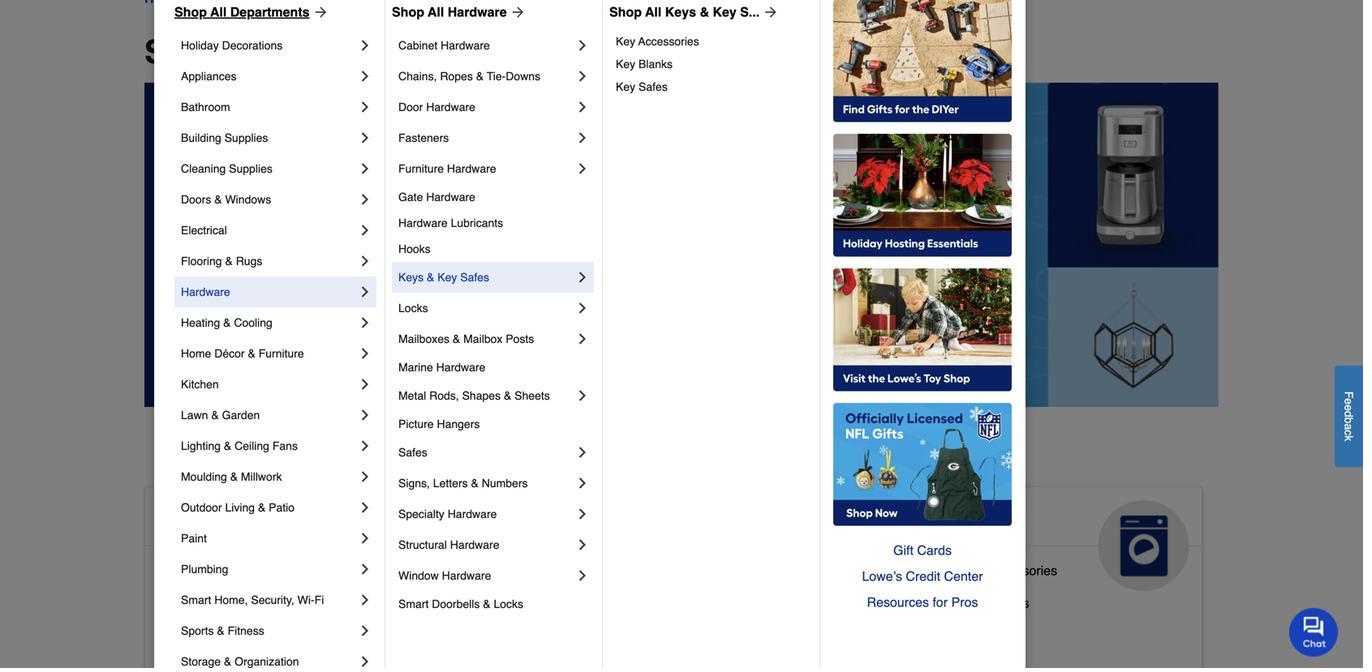 Task type: describe. For each thing, give the bounding box(es) containing it.
lowe's credit center link
[[834, 564, 1012, 590]]

chevron right image for sports & fitness
[[357, 623, 373, 640]]

animal & pet care link
[[507, 488, 841, 592]]

smart doorbells & locks link
[[399, 592, 591, 618]]

hardware for specialty hardware
[[448, 508, 497, 521]]

lighting & ceiling fans
[[181, 440, 298, 453]]

chains, ropes & tie-downs link
[[399, 61, 575, 92]]

0 horizontal spatial locks
[[399, 302, 428, 315]]

key for key accessories
[[616, 35, 636, 48]]

2 vertical spatial furniture
[[643, 622, 695, 637]]

0 vertical spatial home
[[181, 347, 211, 360]]

signs, letters & numbers
[[399, 477, 528, 490]]

window hardware
[[399, 570, 491, 583]]

lighting
[[181, 440, 221, 453]]

& up key accessories link
[[700, 4, 709, 19]]

hardware lubricants link
[[399, 210, 591, 236]]

hardware for gate hardware
[[426, 191, 476, 204]]

hardware down flooring
[[181, 286, 230, 299]]

hardware for window hardware
[[442, 570, 491, 583]]

gate
[[399, 191, 423, 204]]

holiday decorations link
[[181, 30, 357, 61]]

shop
[[144, 33, 226, 71]]

key blanks
[[616, 58, 673, 71]]

& left cooling
[[223, 317, 231, 330]]

lubricants
[[451, 217, 503, 230]]

window hardware link
[[399, 561, 575, 592]]

& inside 'link'
[[258, 629, 267, 644]]

& left tie-
[[476, 70, 484, 83]]

chevron right image for heating & cooling
[[357, 315, 373, 331]]

hardware for door hardware
[[426, 101, 476, 114]]

supplies for cleaning supplies
[[229, 162, 273, 175]]

0 horizontal spatial furniture
[[259, 347, 304, 360]]

appliance
[[882, 564, 939, 579]]

letters
[[433, 477, 468, 490]]

f
[[1343, 392, 1356, 399]]

chevron right image for keys & key safes
[[575, 269, 591, 286]]

patio
[[269, 502, 295, 515]]

a
[[1343, 424, 1356, 430]]

1 vertical spatial accessories
[[988, 564, 1058, 579]]

departments for shop all departments
[[230, 4, 310, 19]]

chevron right image for furniture hardware
[[575, 161, 591, 177]]

moulding & millwork link
[[181, 462, 357, 493]]

furniture hardware
[[399, 162, 496, 175]]

d
[[1343, 411, 1356, 418]]

beverage & wine chillers
[[882, 596, 1030, 611]]

f e e d b a c k
[[1343, 392, 1356, 442]]

chevron right image for paint
[[357, 531, 373, 547]]

chevron right image for window hardware
[[575, 568, 591, 584]]

shop all hardware link
[[392, 2, 526, 22]]

cooling
[[234, 317, 273, 330]]

picture hangers
[[399, 418, 480, 431]]

chevron right image for signs, letters & numbers
[[575, 476, 591, 492]]

outdoor
[[181, 502, 222, 515]]

key inside shop all keys & key s... link
[[713, 4, 737, 19]]

hooks link
[[399, 236, 591, 262]]

houses,
[[580, 622, 627, 637]]

lawn & garden link
[[181, 400, 357, 431]]

beverage & wine chillers link
[[882, 592, 1030, 625]]

& inside animal & pet care
[[602, 507, 618, 533]]

structural hardware link
[[399, 530, 575, 561]]

decorations
[[222, 39, 283, 52]]

marine hardware
[[399, 361, 486, 374]]

smart for smart home, security, wi-fi
[[181, 594, 211, 607]]

1 vertical spatial bathroom
[[224, 564, 280, 579]]

doorbells
[[432, 598, 480, 611]]

chevron right image for hardware
[[357, 284, 373, 300]]

accessible for accessible bedroom
[[158, 596, 220, 611]]

metal rods, shapes & sheets
[[399, 390, 550, 403]]

0 vertical spatial keys
[[665, 4, 696, 19]]

0 vertical spatial appliances link
[[181, 61, 357, 92]]

home,
[[214, 594, 248, 607]]

garden
[[222, 409, 260, 422]]

k
[[1343, 436, 1356, 442]]

wi-
[[298, 594, 315, 607]]

appliance parts & accessories link
[[882, 560, 1058, 592]]

& right "lawn"
[[211, 409, 219, 422]]

hardware for marine hardware
[[436, 361, 486, 374]]

chevron right image for chains, ropes & tie-downs
[[575, 68, 591, 84]]

2 horizontal spatial safes
[[639, 80, 668, 93]]

structural
[[399, 539, 447, 552]]

chevron right image for lighting & ceiling fans
[[357, 438, 373, 455]]

cleaning supplies
[[181, 162, 273, 175]]

key blanks link
[[616, 53, 808, 75]]

accessible for accessible entry & home
[[158, 629, 220, 644]]

lowe's credit center
[[862, 569, 983, 584]]

sheets
[[515, 390, 550, 403]]

flooring
[[181, 255, 222, 268]]

all for shop all departments
[[210, 4, 227, 19]]

hardware for structural hardware
[[450, 539, 500, 552]]

accessible bedroom
[[158, 596, 277, 611]]

& left patio
[[258, 502, 266, 515]]

hardware for cabinet hardware
[[441, 39, 490, 52]]

1 vertical spatial home
[[283, 507, 346, 533]]

fi
[[315, 594, 324, 607]]

smart home, security, wi-fi link
[[181, 585, 357, 616]]

entry
[[224, 629, 254, 644]]

sports
[[181, 625, 214, 638]]

accessible home link
[[145, 488, 479, 592]]

chevron right image for locks
[[575, 300, 591, 317]]

parts
[[942, 564, 973, 579]]

moulding & millwork
[[181, 471, 282, 484]]

specialty hardware link
[[399, 499, 575, 530]]

hardware lubricants
[[399, 217, 503, 230]]

accessible for accessible home
[[158, 507, 277, 533]]

& left rugs
[[225, 255, 233, 268]]

appliances image
[[1099, 501, 1190, 592]]

chevron right image for structural hardware
[[575, 537, 591, 554]]

shop all departments
[[175, 4, 310, 19]]

mailboxes
[[399, 333, 450, 346]]

accessible entry & home
[[158, 629, 305, 644]]

marine
[[399, 361, 433, 374]]

0 vertical spatial bathroom
[[181, 101, 230, 114]]

& left millwork
[[230, 471, 238, 484]]

1 vertical spatial locks
[[494, 598, 524, 611]]

doors
[[181, 193, 211, 206]]

& down accessible bedroom link at the left of page
[[217, 625, 225, 638]]

resources for pros link
[[834, 590, 1012, 616]]

sports & fitness
[[181, 625, 264, 638]]

chevron right image for cabinet hardware
[[575, 37, 591, 54]]

wine
[[953, 596, 983, 611]]

shop for shop all departments
[[175, 4, 207, 19]]

holiday
[[181, 39, 219, 52]]

gate hardware link
[[399, 184, 591, 210]]

shop for shop all keys & key s...
[[610, 4, 642, 19]]

animal & pet care image
[[737, 501, 828, 592]]

accessible for accessible bathroom
[[158, 564, 220, 579]]

heating & cooling link
[[181, 308, 357, 338]]



Task type: locate. For each thing, give the bounding box(es) containing it.
keys up key accessories
[[665, 4, 696, 19]]

all up holiday decorations
[[210, 4, 227, 19]]

key up key blanks
[[616, 35, 636, 48]]

signs, letters & numbers link
[[399, 468, 575, 499]]

e
[[1343, 399, 1356, 405], [1343, 405, 1356, 411]]

hardware down fasteners link
[[447, 162, 496, 175]]

all inside shop all keys & key s... link
[[645, 4, 662, 19]]

1 accessible from the top
[[158, 507, 277, 533]]

hardware up cabinet hardware link
[[448, 4, 507, 19]]

paint link
[[181, 524, 357, 554]]

home inside 'link'
[[270, 629, 305, 644]]

home décor & furniture
[[181, 347, 304, 360]]

furniture right houses,
[[643, 622, 695, 637]]

bathroom link
[[181, 92, 357, 123]]

keys down hooks
[[399, 271, 424, 284]]

shop all keys & key s...
[[610, 4, 760, 19]]

animal
[[520, 507, 596, 533]]

1 arrow right image from the left
[[310, 4, 329, 20]]

& right entry
[[258, 629, 267, 644]]

accessories up blanks
[[638, 35, 699, 48]]

0 horizontal spatial arrow right image
[[310, 4, 329, 20]]

key up key safes on the left
[[616, 58, 636, 71]]

safes down blanks
[[639, 80, 668, 93]]

rugs
[[236, 255, 262, 268]]

marine hardware link
[[399, 355, 591, 381]]

chevron right image
[[575, 37, 591, 54], [357, 68, 373, 84], [575, 68, 591, 84], [357, 99, 373, 115], [575, 130, 591, 146], [357, 192, 373, 208], [575, 269, 591, 286], [575, 300, 591, 317], [357, 315, 373, 331], [357, 346, 373, 362], [357, 377, 373, 393], [357, 407, 373, 424], [357, 438, 373, 455], [357, 469, 373, 485], [357, 531, 373, 547], [357, 623, 373, 640], [357, 654, 373, 669]]

specialty
[[399, 508, 445, 521]]

mailbox
[[464, 333, 503, 346]]

electrical link
[[181, 215, 357, 246]]

0 vertical spatial accessories
[[638, 35, 699, 48]]

& left sheets
[[504, 390, 512, 403]]

0 vertical spatial pet
[[625, 507, 660, 533]]

furniture up gate
[[399, 162, 444, 175]]

1 vertical spatial keys
[[399, 271, 424, 284]]

arrow right image inside shop all hardware link
[[507, 4, 526, 20]]

chevron right image for kitchen
[[357, 377, 373, 393]]

arrow right image up key accessories link
[[760, 4, 779, 20]]

hooks
[[399, 243, 431, 256]]

1 vertical spatial furniture
[[259, 347, 304, 360]]

chevron right image for safes
[[575, 445, 591, 461]]

e up b
[[1343, 405, 1356, 411]]

& left ceiling
[[224, 440, 232, 453]]

2 horizontal spatial arrow right image
[[760, 4, 779, 20]]

heating
[[181, 317, 220, 330]]

supplies for building supplies
[[225, 131, 268, 144]]

& down window hardware link
[[483, 598, 491, 611]]

safes down picture
[[399, 446, 428, 459]]

0 horizontal spatial appliances link
[[181, 61, 357, 92]]

key safes link
[[616, 75, 808, 98]]

accessories
[[638, 35, 699, 48], [988, 564, 1058, 579]]

3 arrow right image from the left
[[760, 4, 779, 20]]

chevron right image for bathroom
[[357, 99, 373, 115]]

locks down window hardware link
[[494, 598, 524, 611]]

chevron right image for building supplies
[[357, 130, 373, 146]]

chevron right image for specialty hardware
[[575, 506, 591, 523]]

shop for shop all hardware
[[392, 4, 424, 19]]

arrow right image up cabinet hardware link
[[507, 4, 526, 20]]

smart inside smart doorbells & locks link
[[399, 598, 429, 611]]

chat invite button image
[[1290, 608, 1339, 658]]

hardware up 'smart doorbells & locks'
[[442, 570, 491, 583]]

0 vertical spatial appliances
[[181, 70, 237, 83]]

2 shop from the left
[[392, 4, 424, 19]]

hardware link
[[181, 277, 357, 308]]

safes up "locks" link
[[460, 271, 489, 284]]

& right houses,
[[631, 622, 640, 637]]

shop up key accessories
[[610, 4, 642, 19]]

chevron right image for cleaning supplies
[[357, 161, 373, 177]]

2 horizontal spatial furniture
[[643, 622, 695, 637]]

arrow right image for shop all departments
[[310, 4, 329, 20]]

downs
[[506, 70, 541, 83]]

appliances up cards
[[882, 507, 1003, 533]]

find gifts for the diyer. image
[[834, 0, 1012, 123]]

1 vertical spatial safes
[[460, 271, 489, 284]]

arrow right image
[[310, 4, 329, 20], [507, 4, 526, 20], [760, 4, 779, 20]]

4 accessible from the top
[[158, 629, 220, 644]]

living
[[225, 502, 255, 515]]

shop up holiday
[[175, 4, 207, 19]]

tie-
[[487, 70, 506, 83]]

paint
[[181, 532, 207, 545]]

chains, ropes & tie-downs
[[399, 70, 541, 83]]

enjoy savings year-round. no matter what you're shopping for, find what you need at a great price. image
[[144, 83, 1219, 407]]

arrow right image inside shop all departments link
[[310, 4, 329, 20]]

1 vertical spatial pet
[[520, 622, 539, 637]]

chevron right image for flooring & rugs
[[357, 253, 373, 269]]

all down shop all departments link
[[234, 33, 275, 71]]

2 accessible from the top
[[158, 564, 220, 579]]

holiday hosting essentials. image
[[834, 134, 1012, 257]]

smart home, security, wi-fi
[[181, 594, 324, 607]]

hardware down mailboxes & mailbox posts
[[436, 361, 486, 374]]

ceiling
[[235, 440, 269, 453]]

accessible home
[[158, 507, 346, 533]]

appliances link down "decorations"
[[181, 61, 357, 92]]

2 vertical spatial home
[[270, 629, 305, 644]]

keys & key safes
[[399, 271, 489, 284]]

locks link
[[399, 293, 575, 324]]

picture
[[399, 418, 434, 431]]

0 horizontal spatial safes
[[399, 446, 428, 459]]

chevron right image for door hardware
[[575, 99, 591, 115]]

key left s...
[[713, 4, 737, 19]]

1 horizontal spatial appliances
[[882, 507, 1003, 533]]

1 vertical spatial appliances link
[[869, 488, 1203, 592]]

outdoor living & patio
[[181, 502, 295, 515]]

supplies up windows
[[229, 162, 273, 175]]

1 horizontal spatial arrow right image
[[507, 4, 526, 20]]

& down hooks
[[427, 271, 435, 284]]

hangers
[[437, 418, 480, 431]]

hardware down 'ropes'
[[426, 101, 476, 114]]

cabinet hardware
[[399, 39, 490, 52]]

livestock
[[520, 590, 574, 605]]

arrow right image inside shop all keys & key s... link
[[760, 4, 779, 20]]

chevron right image for lawn & garden
[[357, 407, 373, 424]]

1 vertical spatial departments
[[284, 33, 482, 71]]

signs,
[[399, 477, 430, 490]]

hardware down signs, letters & numbers
[[448, 508, 497, 521]]

supplies up houses,
[[578, 590, 627, 605]]

all up key accessories
[[645, 4, 662, 19]]

lighting & ceiling fans link
[[181, 431, 357, 462]]

0 horizontal spatial shop
[[175, 4, 207, 19]]

key down key blanks
[[616, 80, 636, 93]]

& inside 'link'
[[427, 271, 435, 284]]

departments up door
[[284, 33, 482, 71]]

key inside key blanks 'link'
[[616, 58, 636, 71]]

chevron right image for mailboxes & mailbox posts
[[575, 331, 591, 347]]

safes inside 'link'
[[399, 446, 428, 459]]

outdoor living & patio link
[[181, 493, 357, 524]]

c
[[1343, 430, 1356, 436]]

& right parts
[[976, 564, 985, 579]]

key up "locks" link
[[438, 271, 457, 284]]

locks up mailboxes
[[399, 302, 428, 315]]

arrow right image for shop all keys & key s...
[[760, 4, 779, 20]]

arrow right image for shop all hardware
[[507, 4, 526, 20]]

chevron right image
[[357, 37, 373, 54], [575, 99, 591, 115], [357, 130, 373, 146], [357, 161, 373, 177], [575, 161, 591, 177], [357, 222, 373, 239], [357, 253, 373, 269], [357, 284, 373, 300], [575, 331, 591, 347], [575, 388, 591, 404], [575, 445, 591, 461], [575, 476, 591, 492], [357, 500, 373, 516], [575, 506, 591, 523], [575, 537, 591, 554], [357, 562, 373, 578], [575, 568, 591, 584], [357, 592, 373, 609]]

all inside shop all departments link
[[210, 4, 227, 19]]

ropes
[[440, 70, 473, 83]]

chevron right image for electrical
[[357, 222, 373, 239]]

0 horizontal spatial keys
[[399, 271, 424, 284]]

holiday decorations
[[181, 39, 283, 52]]

appliances down holiday
[[181, 70, 237, 83]]

& right letters
[[471, 477, 479, 490]]

lowe's
[[862, 569, 903, 584]]

resources
[[867, 595, 929, 610]]

all for shop all hardware
[[428, 4, 444, 19]]

safes inside 'link'
[[460, 271, 489, 284]]

smart inside smart home, security, wi-fi link
[[181, 594, 211, 607]]

1 horizontal spatial safes
[[460, 271, 489, 284]]

0 horizontal spatial pet
[[520, 622, 539, 637]]

heating & cooling
[[181, 317, 273, 330]]

departments for shop all departments
[[284, 33, 482, 71]]

1 shop from the left
[[175, 4, 207, 19]]

bedroom
[[224, 596, 277, 611]]

accessible inside accessible bathroom link
[[158, 564, 220, 579]]

chevron right image for holiday decorations
[[357, 37, 373, 54]]

key
[[713, 4, 737, 19], [616, 35, 636, 48], [616, 58, 636, 71], [616, 80, 636, 93], [438, 271, 457, 284]]

accessible
[[158, 507, 277, 533], [158, 564, 220, 579], [158, 596, 220, 611], [158, 629, 220, 644]]

cabinet hardware link
[[399, 30, 575, 61]]

1 horizontal spatial furniture
[[399, 162, 444, 175]]

& right the doors
[[214, 193, 222, 206]]

1 horizontal spatial keys
[[665, 4, 696, 19]]

door hardware
[[399, 101, 476, 114]]

hardware up hooks
[[399, 217, 448, 230]]

1 vertical spatial supplies
[[229, 162, 273, 175]]

2 vertical spatial supplies
[[578, 590, 627, 605]]

visit the lowe's toy shop. image
[[834, 269, 1012, 392]]

specialty hardware
[[399, 508, 497, 521]]

flooring & rugs
[[181, 255, 262, 268]]

supplies for livestock supplies
[[578, 590, 627, 605]]

1 horizontal spatial appliances link
[[869, 488, 1203, 592]]

0 horizontal spatial accessories
[[638, 35, 699, 48]]

key inside "keys & key safes" 'link'
[[438, 271, 457, 284]]

shapes
[[462, 390, 501, 403]]

door hardware link
[[399, 92, 575, 123]]

fasteners link
[[399, 123, 575, 153]]

doors & windows link
[[181, 184, 357, 215]]

accessible home image
[[375, 501, 466, 592]]

1 horizontal spatial accessories
[[988, 564, 1058, 579]]

hardware for furniture hardware
[[447, 162, 496, 175]]

keys inside 'link'
[[399, 271, 424, 284]]

pros
[[952, 595, 978, 610]]

2 e from the top
[[1343, 405, 1356, 411]]

0 vertical spatial supplies
[[225, 131, 268, 144]]

smart for smart doorbells & locks
[[399, 598, 429, 611]]

1 vertical spatial appliances
[[882, 507, 1003, 533]]

0 vertical spatial safes
[[639, 80, 668, 93]]

pet inside animal & pet care
[[625, 507, 660, 533]]

animal & pet care
[[520, 507, 660, 559]]

mailboxes & mailbox posts link
[[399, 324, 575, 355]]

shop up cabinet on the top of the page
[[392, 4, 424, 19]]

cleaning supplies link
[[181, 153, 357, 184]]

& right animal
[[602, 507, 618, 533]]

cards
[[917, 543, 952, 558]]

fasteners
[[399, 131, 449, 144]]

accessible inside accessible bedroom link
[[158, 596, 220, 611]]

key inside key accessories link
[[616, 35, 636, 48]]

1 horizontal spatial pet
[[625, 507, 660, 533]]

departments up 'holiday decorations' link
[[230, 4, 310, 19]]

f e e d b a c k button
[[1335, 366, 1364, 467]]

smart down window
[[399, 598, 429, 611]]

0 horizontal spatial appliances
[[181, 70, 237, 83]]

furniture up the kitchen link
[[259, 347, 304, 360]]

bathroom up smart home, security, wi-fi
[[224, 564, 280, 579]]

chevron right image for smart home, security, wi-fi
[[357, 592, 373, 609]]

chevron right image for plumbing
[[357, 562, 373, 578]]

security,
[[251, 594, 294, 607]]

hardware up hardware lubricants
[[426, 191, 476, 204]]

officially licensed n f l gifts. shop now. image
[[834, 403, 1012, 527]]

1 e from the top
[[1343, 399, 1356, 405]]

electrical
[[181, 224, 227, 237]]

2 arrow right image from the left
[[507, 4, 526, 20]]

safes link
[[399, 437, 575, 468]]

key for key blanks
[[616, 58, 636, 71]]

chevron right image for moulding & millwork
[[357, 469, 373, 485]]

posts
[[506, 333, 534, 346]]

0 vertical spatial furniture
[[399, 162, 444, 175]]

key accessories link
[[616, 30, 808, 53]]

locks
[[399, 302, 428, 315], [494, 598, 524, 611]]

1 horizontal spatial smart
[[399, 598, 429, 611]]

chevron right image for appliances
[[357, 68, 373, 84]]

key inside key safes link
[[616, 80, 636, 93]]

2 horizontal spatial shop
[[610, 4, 642, 19]]

chevron right image for doors & windows
[[357, 192, 373, 208]]

lawn
[[181, 409, 208, 422]]

chevron right image for fasteners
[[575, 130, 591, 146]]

chevron right image for outdoor living & patio
[[357, 500, 373, 516]]

all for shop all departments
[[234, 33, 275, 71]]

all inside shop all hardware link
[[428, 4, 444, 19]]

3 shop from the left
[[610, 4, 642, 19]]

accessible inside accessible home link
[[158, 507, 277, 533]]

3 accessible from the top
[[158, 596, 220, 611]]

& left the pros
[[941, 596, 949, 611]]

all up the cabinet hardware
[[428, 4, 444, 19]]

hardware up chains, ropes & tie-downs
[[441, 39, 490, 52]]

accessible entry & home link
[[158, 625, 305, 657]]

1 horizontal spatial shop
[[392, 4, 424, 19]]

cabinet
[[399, 39, 438, 52]]

chevron right image for metal rods, shapes & sheets
[[575, 388, 591, 404]]

accessible inside 'link'
[[158, 629, 220, 644]]

key for key safes
[[616, 80, 636, 93]]

e up d
[[1343, 399, 1356, 405]]

2 vertical spatial safes
[[399, 446, 428, 459]]

all for shop all keys & key s...
[[645, 4, 662, 19]]

accessories up chillers
[[988, 564, 1058, 579]]

chevron right image for home décor & furniture
[[357, 346, 373, 362]]

key safes
[[616, 80, 668, 93]]

accessible bathroom
[[158, 564, 280, 579]]

b
[[1343, 418, 1356, 424]]

smart up sports
[[181, 594, 211, 607]]

hardware down specialty hardware link
[[450, 539, 500, 552]]

arrow right image up shop all departments
[[310, 4, 329, 20]]

shop all keys & key s... link
[[610, 2, 779, 22]]

bathroom up the building
[[181, 101, 230, 114]]

0 vertical spatial locks
[[399, 302, 428, 315]]

0 vertical spatial departments
[[230, 4, 310, 19]]

door
[[399, 101, 423, 114]]

supplies up cleaning supplies
[[225, 131, 268, 144]]

accessible bathroom link
[[158, 560, 280, 592]]

1 horizontal spatial locks
[[494, 598, 524, 611]]

0 horizontal spatial smart
[[181, 594, 211, 607]]

& right décor
[[248, 347, 256, 360]]

appliances link up chillers
[[869, 488, 1203, 592]]

metal
[[399, 390, 426, 403]]

& left mailbox
[[453, 333, 460, 346]]



Task type: vqa. For each thing, say whether or not it's contained in the screenshot.
'electrical' LINK
yes



